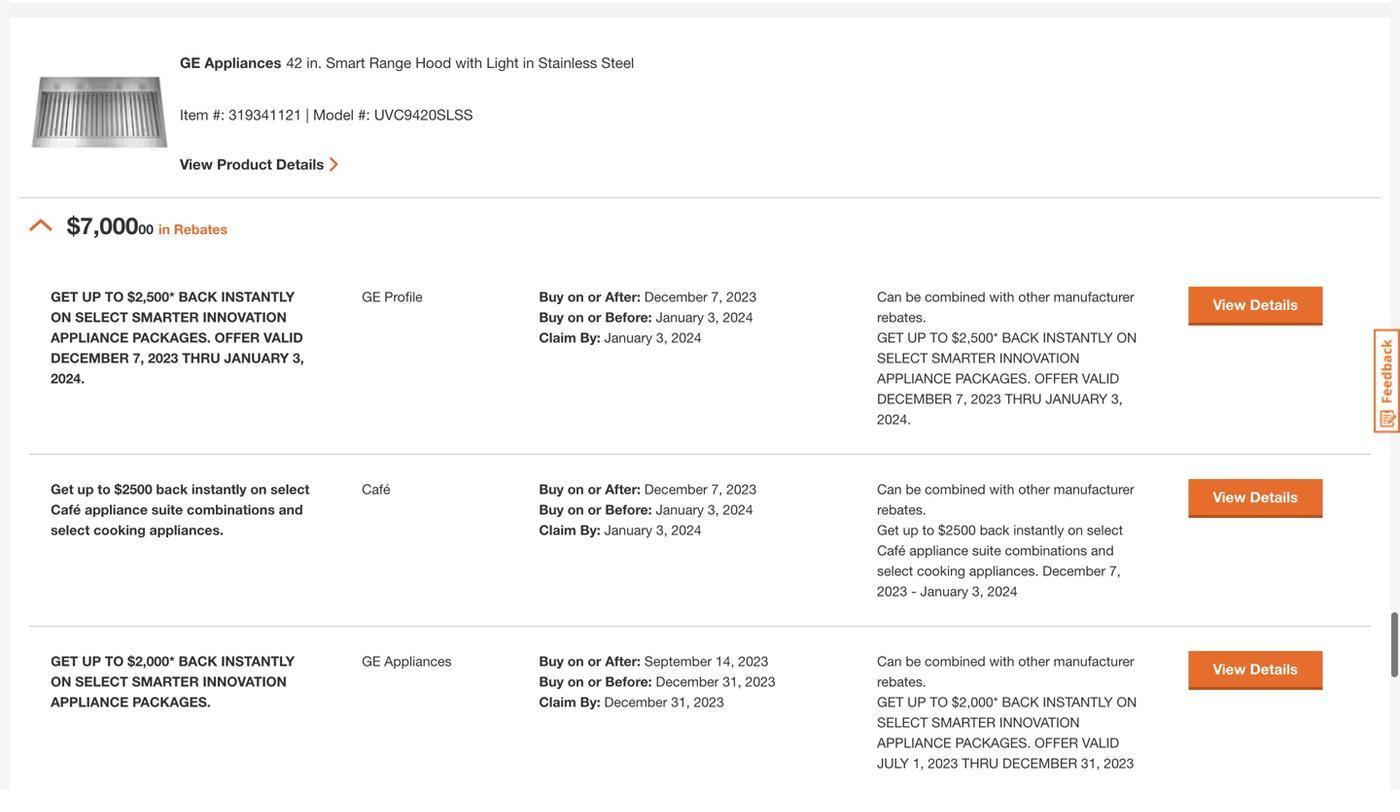 Task type: vqa. For each thing, say whether or not it's contained in the screenshot.


Task type: describe. For each thing, give the bounding box(es) containing it.
december inside can be combined with other manufacturer rebates. get up to $2,500* back instantly on select smarter innovation appliance packages. offer valid december 7, 2023 thru january 3, 2024.
[[877, 391, 952, 407]]

|
[[306, 106, 309, 123]]

view details button for can be combined with other manufacturer rebates. get up to $2500 back instantly on select café appliance suite combinations and select cooking appliances. december 7, 2023 - january 3, 2024
[[1189, 479, 1323, 515]]

rebates. for get up to $2,000* back instantly on select smarter innovation appliance packages. offer valid july 1, 2023 thru december 31, 2023
[[877, 674, 927, 690]]

instantly inside get up to $2,500* back instantly on select smarter innovation appliance packages. offer valid december 7, 2023 thru january 3, 2024.
[[221, 289, 295, 305]]

2023 inside can be combined with other manufacturer rebates. get up to $2500 back instantly on select café appliance suite combinations and select cooking appliances. december 7, 2023 - january 3, 2024
[[877, 583, 908, 599]]

up inside can be combined with other manufacturer rebates. get up to $2,000* back instantly on select smarter innovation appliance packages. offer valid july 1, 2023 thru december 31, 2023
[[908, 694, 926, 710]]

thru for buy on or after: september 14, 2023 buy on or before: december 31, 2023 claim by: december 31, 2023
[[962, 755, 999, 772]]

ge for ge appliances 42 in. smart range hood with light in stainless steel
[[180, 54, 200, 71]]

valid for buy on or after: december 7, 2023 buy on or before: january 3, 2024 claim by: january 3, 2024
[[1082, 370, 1120, 386]]

$7,000
[[67, 211, 138, 239]]

thru inside get up to $2,500* back instantly on select smarter innovation appliance packages. offer valid december 7, 2023 thru january 3, 2024.
[[182, 350, 220, 366]]

other for $2500
[[1019, 481, 1050, 497]]

with for can be combined with other manufacturer rebates. get up to $2500 back instantly on select café appliance suite combinations and select cooking appliances. december 7, 2023 - january 3, 2024
[[990, 481, 1015, 497]]

january inside can be combined with other manufacturer rebates. get up to $2,500* back instantly on select smarter innovation appliance packages. offer valid december 7, 2023 thru january 3, 2024.
[[1046, 391, 1108, 407]]

combinations inside get up to $2500 back instantly on select café appliance suite combinations and select cooking appliances.
[[187, 502, 275, 518]]

café inside can be combined with other manufacturer rebates. get up to $2500 back instantly on select café appliance suite combinations and select cooking appliances. december 7, 2023 - january 3, 2024
[[877, 542, 906, 559]]

smarter inside get up to $2,500* back instantly on select smarter innovation appliance packages. offer valid december 7, 2023 thru january 3, 2024.
[[132, 309, 199, 325]]

1,
[[913, 755, 924, 772]]

appliance inside can be combined with other manufacturer rebates. get up to $2500 back instantly on select café appliance suite combinations and select cooking appliances. december 7, 2023 - january 3, 2024
[[910, 542, 969, 559]]

view details button for can be combined with other manufacturer rebates. get up to $2,500* back instantly on select smarter innovation appliance packages. offer valid december 7, 2023 thru january 3, 2024.
[[1189, 287, 1323, 323]]

2024. inside get up to $2,500* back instantly on select smarter innovation appliance packages. offer valid december 7, 2023 thru january 3, 2024.
[[51, 370, 85, 386]]

suite inside can be combined with other manufacturer rebates. get up to $2500 back instantly on select café appliance suite combinations and select cooking appliances. december 7, 2023 - january 3, 2024
[[972, 542, 1001, 559]]

back inside can be combined with other manufacturer rebates. get up to $2500 back instantly on select café appliance suite combinations and select cooking appliances. december 7, 2023 - january 3, 2024
[[980, 522, 1010, 538]]

5 buy from the top
[[539, 653, 564, 669]]

ge appliances
[[362, 653, 452, 669]]

uvc9420slss
[[374, 106, 473, 123]]

view details for can be combined with other manufacturer rebates. get up to $2500 back instantly on select café appliance suite combinations and select cooking appliances. december 7, 2023 - january 3, 2024
[[1213, 489, 1298, 506]]

6 or from the top
[[588, 674, 601, 690]]

7, inside get up to $2,500* back instantly on select smarter innovation appliance packages. offer valid december 7, 2023 thru january 3, 2024.
[[133, 350, 144, 366]]

be for can be combined with other manufacturer rebates. get up to $2500 back instantly on select café appliance suite combinations and select cooking appliances. december 7, 2023 - january 3, 2024
[[906, 481, 921, 497]]

get inside can be combined with other manufacturer rebates. get up to $2,000* back instantly on select smarter innovation appliance packages. offer valid july 1, 2023 thru december 31, 2023
[[877, 694, 904, 710]]

view product details image
[[329, 156, 339, 172]]

back inside get up to $2,500* back instantly on select smarter innovation appliance packages. offer valid december 7, 2023 thru january 3, 2024.
[[179, 289, 217, 305]]

be for can be combined with other manufacturer rebates. get up to $2,500* back instantly on select smarter innovation appliance packages. offer valid december 7, 2023 thru january 3, 2024.
[[906, 289, 921, 305]]

instantly inside get up to $2,000* back instantly on select smarter innovation appliance packages.
[[221, 653, 295, 669]]

view details button for can be combined with other manufacturer rebates. get up to $2,000* back instantly on select smarter innovation appliance packages. offer valid july 1, 2023 thru december 31, 2023
[[1189, 651, 1323, 687]]

$7,000 00 in rebates
[[67, 211, 228, 239]]

to inside can be combined with other manufacturer rebates. get up to $2500 back instantly on select café appliance suite combinations and select cooking appliances. december 7, 2023 - january 3, 2024
[[923, 522, 935, 538]]

appliances. inside get up to $2500 back instantly on select café appliance suite combinations and select cooking appliances.
[[149, 522, 224, 538]]

select inside get up to $2,000* back instantly on select smarter innovation appliance packages.
[[75, 674, 128, 690]]

september
[[645, 653, 712, 669]]

manufacturer for can be combined with other manufacturer rebates. get up to $2,000* back instantly on select smarter innovation appliance packages. offer valid july 1, 2023 thru december 31, 2023
[[1054, 653, 1135, 669]]

$2,500* inside get up to $2,500* back instantly on select smarter innovation appliance packages. offer valid december 7, 2023 thru january 3, 2024.
[[128, 289, 175, 305]]

319341121
[[229, 106, 302, 123]]

january inside get up to $2,500* back instantly on select smarter innovation appliance packages. offer valid december 7, 2023 thru january 3, 2024.
[[224, 350, 289, 366]]

innovation inside can be combined with other manufacturer rebates. get up to $2,500* back instantly on select smarter innovation appliance packages. offer valid december 7, 2023 thru january 3, 2024.
[[1000, 350, 1080, 366]]

1 or from the top
[[588, 289, 601, 305]]

suite inside get up to $2500 back instantly on select café appliance suite combinations and select cooking appliances.
[[151, 502, 183, 518]]

$2500 inside can be combined with other manufacturer rebates. get up to $2500 back instantly on select café appliance suite combinations and select cooking appliances. december 7, 2023 - january 3, 2024
[[938, 522, 976, 538]]

view product details
[[180, 155, 324, 173]]

caret image
[[29, 214, 53, 237]]

get inside get up to $2,500* back instantly on select smarter innovation appliance packages. offer valid december 7, 2023 thru january 3, 2024.
[[51, 289, 78, 305]]

up inside can be combined with other manufacturer rebates. get up to $2,500* back instantly on select smarter innovation appliance packages. offer valid december 7, 2023 thru january 3, 2024.
[[908, 329, 926, 346]]

by: for profile
[[580, 329, 601, 346]]

appliance inside get up to $2,500* back instantly on select smarter innovation appliance packages. offer valid december 7, 2023 thru january 3, 2024.
[[51, 329, 129, 346]]

model
[[313, 106, 354, 123]]

smarter inside can be combined with other manufacturer rebates. get up to $2,000* back instantly on select smarter innovation appliance packages. offer valid july 1, 2023 thru december 31, 2023
[[932, 715, 996, 731]]

4 buy from the top
[[539, 502, 564, 518]]

in inside ge appliances 42 in. smart range hood with light in stainless steel
[[523, 54, 534, 71]]

2 before: from the top
[[605, 502, 652, 518]]

thru for buy on or after: december 7, 2023 buy on or before: january 3, 2024 claim by: january 3, 2024
[[1005, 391, 1042, 407]]

ge appliances 42 in. smart range hood with light in stainless steel
[[180, 54, 634, 71]]

december inside can be combined with other manufacturer rebates. get up to $2500 back instantly on select café appliance suite combinations and select cooking appliances. december 7, 2023 - january 3, 2024
[[1043, 563, 1106, 579]]

can be combined with other manufacturer rebates. get up to $2,500* back instantly on select smarter innovation appliance packages. offer valid december 7, 2023 thru january 3, 2024.
[[877, 289, 1137, 427]]

stainless
[[538, 54, 597, 71]]

1 horizontal spatial 31,
[[723, 674, 742, 690]]

back inside get up to $2,000* back instantly on select smarter innovation appliance packages.
[[179, 653, 217, 669]]

packages. inside can be combined with other manufacturer rebates. get up to $2,000* back instantly on select smarter innovation appliance packages. offer valid july 1, 2023 thru december 31, 2023
[[956, 735, 1031, 751]]

instantly inside can be combined with other manufacturer rebates. get up to $2,500* back instantly on select smarter innovation appliance packages. offer valid december 7, 2023 thru january 3, 2024.
[[1043, 329, 1113, 346]]

3, inside get up to $2,500* back instantly on select smarter innovation appliance packages. offer valid december 7, 2023 thru january 3, 2024.
[[293, 350, 304, 366]]

cooking inside can be combined with other manufacturer rebates. get up to $2500 back instantly on select café appliance suite combinations and select cooking appliances. december 7, 2023 - january 3, 2024
[[917, 563, 966, 579]]

buy on or after: september 14, 2023 buy on or before: december 31, 2023 claim by: december 31, 2023
[[539, 653, 776, 710]]

to inside get up to $2500 back instantly on select café appliance suite combinations and select cooking appliances.
[[98, 481, 111, 497]]

appliances for ge appliances 42 in. smart range hood with light in stainless steel
[[205, 54, 281, 71]]

view for can be combined with other manufacturer rebates. get up to $2,000* back instantly on select smarter innovation appliance packages. offer valid july 1, 2023 thru december 31, 2023
[[1213, 661, 1246, 678]]

2023 inside get up to $2,500* back instantly on select smarter innovation appliance packages. offer valid december 7, 2023 thru january 3, 2024.
[[148, 350, 178, 366]]

0 horizontal spatial 31,
[[671, 694, 690, 710]]

be for can be combined with other manufacturer rebates. get up to $2,000* back instantly on select smarter innovation appliance packages. offer valid july 1, 2023 thru december 31, 2023
[[906, 653, 921, 669]]

on inside can be combined with other manufacturer rebates. get up to $2500 back instantly on select café appliance suite combinations and select cooking appliances. december 7, 2023 - january 3, 2024
[[1068, 522, 1083, 538]]

to inside get up to $2,500* back instantly on select smarter innovation appliance packages. offer valid december 7, 2023 thru january 3, 2024.
[[105, 289, 124, 305]]

january inside can be combined with other manufacturer rebates. get up to $2500 back instantly on select café appliance suite combinations and select cooking appliances. december 7, 2023 - january 3, 2024
[[921, 583, 969, 599]]

appliance inside can be combined with other manufacturer rebates. get up to $2,000* back instantly on select smarter innovation appliance packages. offer valid july 1, 2023 thru december 31, 2023
[[877, 735, 952, 751]]

back inside can be combined with other manufacturer rebates. get up to $2,000* back instantly on select smarter innovation appliance packages. offer valid july 1, 2023 thru december 31, 2023
[[1002, 694, 1039, 710]]

select inside can be combined with other manufacturer rebates. get up to $2,000* back instantly on select smarter innovation appliance packages. offer valid july 1, 2023 thru december 31, 2023
[[877, 715, 928, 731]]

ge for ge profile
[[362, 289, 381, 305]]

to inside get up to $2,000* back instantly on select smarter innovation appliance packages.
[[105, 653, 124, 669]]

2023 inside can be combined with other manufacturer rebates. get up to $2,500* back instantly on select smarter innovation appliance packages. offer valid december 7, 2023 thru january 3, 2024.
[[971, 391, 1001, 407]]

get up to $2500 back instantly on select café appliance suite combinations and select cooking appliances.
[[51, 481, 310, 538]]

$2,000* inside can be combined with other manufacturer rebates. get up to $2,000* back instantly on select smarter innovation appliance packages. offer valid july 1, 2023 thru december 31, 2023
[[952, 694, 998, 710]]

to inside can be combined with other manufacturer rebates. get up to $2,000* back instantly on select smarter innovation appliance packages. offer valid july 1, 2023 thru december 31, 2023
[[930, 694, 948, 710]]

december inside get up to $2,500* back instantly on select smarter innovation appliance packages. offer valid december 7, 2023 thru january 3, 2024.
[[51, 350, 129, 366]]

get inside get up to $2,000* back instantly on select smarter innovation appliance packages.
[[51, 653, 78, 669]]

details for can be combined with other manufacturer rebates. get up to $2,500* back instantly on select smarter innovation appliance packages. offer valid december 7, 2023 thru january 3, 2024.
[[1250, 296, 1298, 313]]

view details for can be combined with other manufacturer rebates. get up to $2,500* back instantly on select smarter innovation appliance packages. offer valid december 7, 2023 thru january 3, 2024.
[[1213, 296, 1298, 313]]

cooking inside get up to $2500 back instantly on select café appliance suite combinations and select cooking appliances.
[[93, 522, 146, 538]]

select inside get up to $2,500* back instantly on select smarter innovation appliance packages. offer valid december 7, 2023 thru january 3, 2024.
[[75, 309, 128, 325]]

manufacturer for can be combined with other manufacturer rebates. get up to $2500 back instantly on select café appliance suite combinations and select cooking appliances. december 7, 2023 - january 3, 2024
[[1054, 481, 1135, 497]]

rebates. for get up to $2500 back instantly on select café appliance suite combinations and select cooking appliances. december 7, 2023 - january 3, 2024
[[877, 502, 927, 518]]

combined for $2,000*
[[925, 653, 986, 669]]

can for can be combined with other manufacturer rebates. get up to $2,000* back instantly on select smarter innovation appliance packages. offer valid july 1, 2023 thru december 31, 2023
[[877, 653, 902, 669]]

back inside get up to $2500 back instantly on select café appliance suite combinations and select cooking appliances.
[[156, 481, 188, 497]]

rebate item image image
[[29, 42, 170, 183]]

appliance inside can be combined with other manufacturer rebates. get up to $2,500* back instantly on select smarter innovation appliance packages. offer valid december 7, 2023 thru january 3, 2024.
[[877, 370, 952, 386]]

1 #: from the left
[[213, 106, 225, 123]]

innovation inside get up to $2,500* back instantly on select smarter innovation appliance packages. offer valid december 7, 2023 thru january 3, 2024.
[[203, 309, 287, 325]]

on inside get up to $2,000* back instantly on select smarter innovation appliance packages.
[[51, 674, 71, 690]]

and inside get up to $2500 back instantly on select café appliance suite combinations and select cooking appliances.
[[279, 502, 303, 518]]

valid for buy on or after: september 14, 2023 buy on or before: december 31, 2023 claim by: december 31, 2023
[[1082, 735, 1120, 751]]

up inside get up to $2500 back instantly on select café appliance suite combinations and select cooking appliances.
[[77, 481, 94, 497]]

and inside can be combined with other manufacturer rebates. get up to $2500 back instantly on select café appliance suite combinations and select cooking appliances. december 7, 2023 - january 3, 2024
[[1091, 542, 1114, 559]]

innovation inside get up to $2,000* back instantly on select smarter innovation appliance packages.
[[203, 674, 287, 690]]

$2500 inside get up to $2500 back instantly on select café appliance suite combinations and select cooking appliances.
[[114, 481, 152, 497]]

6 buy from the top
[[539, 674, 564, 690]]

offer inside get up to $2,500* back instantly on select smarter innovation appliance packages. offer valid december 7, 2023 thru january 3, 2024.
[[215, 329, 260, 346]]

$2,500* inside can be combined with other manufacturer rebates. get up to $2,500* back instantly on select smarter innovation appliance packages. offer valid december 7, 2023 thru january 3, 2024.
[[952, 329, 998, 346]]

2 #: from the left
[[358, 106, 370, 123]]



Task type: locate. For each thing, give the bounding box(es) containing it.
or
[[588, 289, 601, 305], [588, 309, 601, 325], [588, 481, 601, 497], [588, 502, 601, 518], [588, 653, 601, 669], [588, 674, 601, 690]]

cooking
[[93, 522, 146, 538], [917, 563, 966, 579]]

can
[[877, 289, 902, 305], [877, 481, 902, 497], [877, 653, 902, 669]]

31,
[[723, 674, 742, 690], [671, 694, 690, 710], [1081, 755, 1100, 772]]

0 vertical spatial $2500
[[114, 481, 152, 497]]

0 horizontal spatial in
[[158, 221, 170, 237]]

claim for profile
[[539, 329, 576, 346]]

2 by: from the top
[[580, 522, 601, 538]]

2 vertical spatial december
[[1003, 755, 1078, 772]]

claim for appliances
[[539, 694, 576, 710]]

2 buy from the top
[[539, 309, 564, 325]]

2 claim from the top
[[539, 522, 576, 538]]

smarter
[[132, 309, 199, 325], [932, 350, 996, 366], [132, 674, 199, 690], [932, 715, 996, 731]]

2 vertical spatial can
[[877, 653, 902, 669]]

00
[[138, 221, 154, 237]]

0 vertical spatial rebates.
[[877, 309, 927, 325]]

feedback link image
[[1374, 329, 1400, 434]]

innovation
[[203, 309, 287, 325], [1000, 350, 1080, 366], [203, 674, 287, 690], [1000, 715, 1080, 731]]

2 horizontal spatial thru
[[1005, 391, 1042, 407]]

get up to $2,500* back instantly on select smarter innovation appliance packages. offer valid december 7, 2023 thru january 3, 2024.
[[51, 289, 304, 386]]

1 buy on or after: december 7, 2023 buy on or before: january 3, 2024 claim by: january 3, 2024 from the top
[[539, 289, 757, 346]]

2023
[[727, 289, 757, 305], [148, 350, 178, 366], [971, 391, 1001, 407], [727, 481, 757, 497], [877, 583, 908, 599], [738, 653, 769, 669], [745, 674, 776, 690], [694, 694, 724, 710], [928, 755, 958, 772], [1104, 755, 1134, 772]]

combined inside can be combined with other manufacturer rebates. get up to $2,000* back instantly on select smarter innovation appliance packages. offer valid july 1, 2023 thru december 31, 2023
[[925, 653, 986, 669]]

1 vertical spatial 2024.
[[877, 411, 911, 427]]

buy
[[539, 289, 564, 305], [539, 309, 564, 325], [539, 481, 564, 497], [539, 502, 564, 518], [539, 653, 564, 669], [539, 674, 564, 690]]

1 vertical spatial be
[[906, 481, 921, 497]]

3, inside can be combined with other manufacturer rebates. get up to $2500 back instantly on select café appliance suite combinations and select cooking appliances. december 7, 2023 - january 3, 2024
[[972, 583, 984, 599]]

2 vertical spatial thru
[[962, 755, 999, 772]]

$2500
[[114, 481, 152, 497], [938, 522, 976, 538]]

0 vertical spatial appliances.
[[149, 522, 224, 538]]

rebates. inside can be combined with other manufacturer rebates. get up to $2500 back instantly on select café appliance suite combinations and select cooking appliances. december 7, 2023 - january 3, 2024
[[877, 502, 927, 518]]

1 rebates. from the top
[[877, 309, 927, 325]]

0 horizontal spatial 2024.
[[51, 370, 85, 386]]

light
[[487, 54, 519, 71]]

on inside can be combined with other manufacturer rebates. get up to $2,000* back instantly on select smarter innovation appliance packages. offer valid july 1, 2023 thru december 31, 2023
[[1117, 694, 1137, 710]]

select inside can be combined with other manufacturer rebates. get up to $2,500* back instantly on select smarter innovation appliance packages. offer valid december 7, 2023 thru january 3, 2024.
[[877, 350, 928, 366]]

0 horizontal spatial appliances
[[205, 54, 281, 71]]

3 buy from the top
[[539, 481, 564, 497]]

3 by: from the top
[[580, 694, 601, 710]]

1 vertical spatial before:
[[605, 502, 652, 518]]

after: for appliances
[[605, 653, 641, 669]]

combined for $2,500*
[[925, 289, 986, 305]]

buy on or after: december 7, 2023 buy on or before: january 3, 2024 claim by: january 3, 2024
[[539, 289, 757, 346], [539, 481, 757, 538]]

valid inside can be combined with other manufacturer rebates. get up to $2,000* back instantly on select smarter innovation appliance packages. offer valid july 1, 2023 thru december 31, 2023
[[1082, 735, 1120, 751]]

2 rebates. from the top
[[877, 502, 927, 518]]

december inside can be combined with other manufacturer rebates. get up to $2,000* back instantly on select smarter innovation appliance packages. offer valid july 1, 2023 thru december 31, 2023
[[1003, 755, 1078, 772]]

2 or from the top
[[588, 309, 601, 325]]

0 horizontal spatial #:
[[213, 106, 225, 123]]

3 view details from the top
[[1213, 661, 1298, 678]]

0 vertical spatial after:
[[605, 289, 641, 305]]

1 vertical spatial to
[[923, 522, 935, 538]]

1 vertical spatial back
[[980, 522, 1010, 538]]

3 combined from the top
[[925, 653, 986, 669]]

appliances for ge appliances
[[384, 653, 452, 669]]

0 vertical spatial café
[[362, 481, 391, 497]]

before: for profile
[[605, 309, 652, 325]]

before: inside buy on or after: september 14, 2023 buy on or before: december 31, 2023 claim by: december 31, 2023
[[605, 674, 652, 690]]

instantly
[[192, 481, 247, 497], [1014, 522, 1064, 538]]

manufacturer inside can be combined with other manufacturer rebates. get up to $2500 back instantly on select café appliance suite combinations and select cooking appliances. december 7, 2023 - january 3, 2024
[[1054, 481, 1135, 497]]

on
[[568, 289, 584, 305], [568, 309, 584, 325], [250, 481, 267, 497], [568, 481, 584, 497], [568, 502, 584, 518], [1068, 522, 1083, 538], [568, 653, 584, 669], [568, 674, 584, 690]]

2 after: from the top
[[605, 481, 641, 497]]

1 after: from the top
[[605, 289, 641, 305]]

2 vertical spatial combined
[[925, 653, 986, 669]]

view details button
[[1189, 287, 1323, 323], [1189, 479, 1323, 515], [1189, 651, 1323, 687]]

buy on or after: december 7, 2023 buy on or before: january 3, 2024 claim by: january 3, 2024 for get
[[539, 289, 757, 346]]

can for can be combined with other manufacturer rebates. get up to $2500 back instantly on select café appliance suite combinations and select cooking appliances. december 7, 2023 - january 3, 2024
[[877, 481, 902, 497]]

manufacturer
[[1054, 289, 1135, 305], [1054, 481, 1135, 497], [1054, 653, 1135, 669]]

can for can be combined with other manufacturer rebates. get up to $2,500* back instantly on select smarter innovation appliance packages. offer valid december 7, 2023 thru january 3, 2024.
[[877, 289, 902, 305]]

appliance inside get up to $2,000* back instantly on select smarter innovation appliance packages.
[[51, 694, 129, 710]]

1 vertical spatial ge
[[362, 289, 381, 305]]

2 vertical spatial 31,
[[1081, 755, 1100, 772]]

café
[[362, 481, 391, 497], [51, 502, 81, 518], [877, 542, 906, 559]]

1 vertical spatial rebates.
[[877, 502, 927, 518]]

0 vertical spatial be
[[906, 289, 921, 305]]

by:
[[580, 329, 601, 346], [580, 522, 601, 538], [580, 694, 601, 710]]

1 view details button from the top
[[1189, 287, 1323, 323]]

1 horizontal spatial get
[[877, 522, 899, 538]]

#:
[[213, 106, 225, 123], [358, 106, 370, 123]]

combined
[[925, 289, 986, 305], [925, 481, 986, 497], [925, 653, 986, 669]]

-
[[911, 583, 917, 599]]

with for can be combined with other manufacturer rebates. get up to $2,000* back instantly on select smarter innovation appliance packages. offer valid july 1, 2023 thru december 31, 2023
[[990, 653, 1015, 669]]

0 vertical spatial view details button
[[1189, 287, 1323, 323]]

packages.
[[132, 329, 211, 346], [956, 370, 1031, 386], [132, 694, 211, 710], [956, 735, 1031, 751]]

can be combined with other manufacturer rebates. get up to $2500 back instantly on select café appliance suite combinations and select cooking appliances. december 7, 2023 - january 3, 2024
[[877, 481, 1135, 599]]

other for $2,000*
[[1019, 653, 1050, 669]]

1 before: from the top
[[605, 309, 652, 325]]

2 vertical spatial after:
[[605, 653, 641, 669]]

3, inside can be combined with other manufacturer rebates. get up to $2,500* back instantly on select smarter innovation appliance packages. offer valid december 7, 2023 thru january 3, 2024.
[[1112, 391, 1123, 407]]

#: right "model"
[[358, 106, 370, 123]]

view
[[180, 155, 213, 173], [1213, 296, 1246, 313], [1213, 489, 1246, 506], [1213, 661, 1246, 678]]

1 vertical spatial december
[[877, 391, 952, 407]]

7,
[[711, 289, 723, 305], [133, 350, 144, 366], [956, 391, 967, 407], [711, 481, 723, 497], [1110, 563, 1121, 579]]

offer for buy on or after: september 14, 2023 buy on or before: december 31, 2023 claim by: december 31, 2023
[[1035, 735, 1079, 751]]

1 vertical spatial other
[[1019, 481, 1050, 497]]

thru
[[182, 350, 220, 366], [1005, 391, 1042, 407], [962, 755, 999, 772]]

1 vertical spatial $2,500*
[[952, 329, 998, 346]]

2 can from the top
[[877, 481, 902, 497]]

thru inside can be combined with other manufacturer rebates. get up to $2,500* back instantly on select smarter innovation appliance packages. offer valid december 7, 2023 thru january 3, 2024.
[[1005, 391, 1042, 407]]

on
[[51, 309, 71, 325], [1117, 329, 1137, 346], [51, 674, 71, 690], [1117, 694, 1137, 710]]

ge profile
[[362, 289, 423, 305]]

1 horizontal spatial $2,500*
[[952, 329, 998, 346]]

1 vertical spatial café
[[51, 502, 81, 518]]

1 vertical spatial $2,000*
[[952, 694, 998, 710]]

2 horizontal spatial café
[[877, 542, 906, 559]]

on inside get up to $2,500* back instantly on select smarter innovation appliance packages. offer valid december 7, 2023 thru january 3, 2024.
[[51, 309, 71, 325]]

on inside can be combined with other manufacturer rebates. get up to $2,500* back instantly on select smarter innovation appliance packages. offer valid december 7, 2023 thru january 3, 2024.
[[1117, 329, 1137, 346]]

2024. inside can be combined with other manufacturer rebates. get up to $2,500* back instantly on select smarter innovation appliance packages. offer valid december 7, 2023 thru january 3, 2024.
[[877, 411, 911, 427]]

instantly inside can be combined with other manufacturer rebates. get up to $2500 back instantly on select café appliance suite combinations and select cooking appliances. december 7, 2023 - january 3, 2024
[[1014, 522, 1064, 538]]

combined inside can be combined with other manufacturer rebates. get up to $2,500* back instantly on select smarter innovation appliance packages. offer valid december 7, 2023 thru january 3, 2024.
[[925, 289, 986, 305]]

2024 inside can be combined with other manufacturer rebates. get up to $2500 back instantly on select café appliance suite combinations and select cooking appliances. december 7, 2023 - january 3, 2024
[[988, 583, 1018, 599]]

by: for appliances
[[580, 694, 601, 710]]

up
[[77, 481, 94, 497], [903, 522, 919, 538]]

rebates. inside can be combined with other manufacturer rebates. get up to $2,000* back instantly on select smarter innovation appliance packages. offer valid july 1, 2023 thru december 31, 2023
[[877, 674, 927, 690]]

3 manufacturer from the top
[[1054, 653, 1135, 669]]

1 combined from the top
[[925, 289, 986, 305]]

select
[[75, 309, 128, 325], [877, 350, 928, 366], [75, 674, 128, 690], [877, 715, 928, 731]]

3 before: from the top
[[605, 674, 652, 690]]

café inside get up to $2500 back instantly on select café appliance suite combinations and select cooking appliances.
[[51, 502, 81, 518]]

0 vertical spatial combinations
[[187, 502, 275, 518]]

0 horizontal spatial combinations
[[187, 502, 275, 518]]

details
[[276, 155, 324, 173], [1250, 296, 1298, 313], [1250, 489, 1298, 506], [1250, 661, 1298, 678]]

0 horizontal spatial instantly
[[192, 481, 247, 497]]

$2,000*
[[128, 653, 175, 669], [952, 694, 998, 710]]

0 vertical spatial thru
[[182, 350, 220, 366]]

0 vertical spatial 2024.
[[51, 370, 85, 386]]

smarter inside get up to $2,000* back instantly on select smarter innovation appliance packages.
[[132, 674, 199, 690]]

7, inside can be combined with other manufacturer rebates. get up to $2500 back instantly on select café appliance suite combinations and select cooking appliances. december 7, 2023 - january 3, 2024
[[1110, 563, 1121, 579]]

1 vertical spatial view details button
[[1189, 479, 1323, 515]]

$2,000* inside get up to $2,000* back instantly on select smarter innovation appliance packages.
[[128, 653, 175, 669]]

by: inside buy on or after: september 14, 2023 buy on or before: december 31, 2023 claim by: december 31, 2023
[[580, 694, 601, 710]]

get
[[51, 289, 78, 305], [877, 329, 904, 346], [51, 653, 78, 669], [877, 694, 904, 710]]

0 horizontal spatial café
[[51, 502, 81, 518]]

with inside can be combined with other manufacturer rebates. get up to $2,000* back instantly on select smarter innovation appliance packages. offer valid july 1, 2023 thru december 31, 2023
[[990, 653, 1015, 669]]

1 vertical spatial suite
[[972, 542, 1001, 559]]

valid inside can be combined with other manufacturer rebates. get up to $2,500* back instantly on select smarter innovation appliance packages. offer valid december 7, 2023 thru january 3, 2024.
[[1082, 370, 1120, 386]]

december
[[51, 350, 129, 366], [877, 391, 952, 407], [1003, 755, 1078, 772]]

thru inside can be combined with other manufacturer rebates. get up to $2,000* back instantly on select smarter innovation appliance packages. offer valid july 1, 2023 thru december 31, 2023
[[962, 755, 999, 772]]

7, inside can be combined with other manufacturer rebates. get up to $2,500* back instantly on select smarter innovation appliance packages. offer valid december 7, 2023 thru january 3, 2024.
[[956, 391, 967, 407]]

offer for buy on or after: december 7, 2023 buy on or before: january 3, 2024 claim by: january 3, 2024
[[1035, 370, 1079, 386]]

in right 00
[[158, 221, 170, 237]]

with
[[455, 54, 482, 71], [990, 289, 1015, 305], [990, 481, 1015, 497], [990, 653, 1015, 669]]

0 vertical spatial december
[[51, 350, 129, 366]]

details for can be combined with other manufacturer rebates. get up to $2,000* back instantly on select smarter innovation appliance packages. offer valid july 1, 2023 thru december 31, 2023
[[1250, 661, 1298, 678]]

1 claim from the top
[[539, 329, 576, 346]]

packages. inside get up to $2,500* back instantly on select smarter innovation appliance packages. offer valid december 7, 2023 thru january 3, 2024.
[[132, 329, 211, 346]]

instantly
[[221, 289, 295, 305], [1043, 329, 1113, 346], [221, 653, 295, 669], [1043, 694, 1113, 710]]

december
[[645, 289, 708, 305], [645, 481, 708, 497], [1043, 563, 1106, 579], [656, 674, 719, 690], [604, 694, 668, 710]]

3 can from the top
[[877, 653, 902, 669]]

1 horizontal spatial back
[[980, 522, 1010, 538]]

2 vertical spatial view details
[[1213, 661, 1298, 678]]

1 vertical spatial thru
[[1005, 391, 1042, 407]]

#: right item
[[213, 106, 225, 123]]

rebates. inside can be combined with other manufacturer rebates. get up to $2,500* back instantly on select smarter innovation appliance packages. offer valid december 7, 2023 thru january 3, 2024.
[[877, 309, 927, 325]]

profile
[[384, 289, 423, 305]]

offer
[[215, 329, 260, 346], [1035, 370, 1079, 386], [1035, 735, 1079, 751]]

in.
[[307, 54, 322, 71]]

1 be from the top
[[906, 289, 921, 305]]

2 view details button from the top
[[1189, 479, 1323, 515]]

can inside can be combined with other manufacturer rebates. get up to $2500 back instantly on select café appliance suite combinations and select cooking appliances. december 7, 2023 - january 3, 2024
[[877, 481, 902, 497]]

0 vertical spatial view details
[[1213, 296, 1298, 313]]

july
[[877, 755, 909, 772]]

product
[[217, 155, 272, 173]]

2 vertical spatial other
[[1019, 653, 1050, 669]]

1 can from the top
[[877, 289, 902, 305]]

0 vertical spatial other
[[1019, 289, 1050, 305]]

combined inside can be combined with other manufacturer rebates. get up to $2500 back instantly on select café appliance suite combinations and select cooking appliances. december 7, 2023 - january 3, 2024
[[925, 481, 986, 497]]

4 or from the top
[[588, 502, 601, 518]]

manufacturer inside can be combined with other manufacturer rebates. get up to $2,000* back instantly on select smarter innovation appliance packages. offer valid july 1, 2023 thru december 31, 2023
[[1054, 653, 1135, 669]]

1 vertical spatial appliances
[[384, 653, 452, 669]]

before: for appliances
[[605, 674, 652, 690]]

1 horizontal spatial appliance
[[910, 542, 969, 559]]

view for can be combined with other manufacturer rebates. get up to $2,500* back instantly on select smarter innovation appliance packages. offer valid december 7, 2023 thru january 3, 2024.
[[1213, 296, 1246, 313]]

1 horizontal spatial appliances
[[384, 653, 452, 669]]

offer inside can be combined with other manufacturer rebates. get up to $2,500* back instantly on select smarter innovation appliance packages. offer valid december 7, 2023 thru january 3, 2024.
[[1035, 370, 1079, 386]]

rebates.
[[877, 309, 927, 325], [877, 502, 927, 518], [877, 674, 927, 690]]

$2,500*
[[128, 289, 175, 305], [952, 329, 998, 346]]

1 vertical spatial cooking
[[917, 563, 966, 579]]

1 horizontal spatial and
[[1091, 542, 1114, 559]]

1 manufacturer from the top
[[1054, 289, 1135, 305]]

3 other from the top
[[1019, 653, 1050, 669]]

item #: 319341121 | model #: uvc9420slss
[[180, 106, 473, 123]]

smarter inside can be combined with other manufacturer rebates. get up to $2,500* back instantly on select smarter innovation appliance packages. offer valid december 7, 2023 thru january 3, 2024.
[[932, 350, 996, 366]]

up inside get up to $2,000* back instantly on select smarter innovation appliance packages.
[[82, 653, 101, 669]]

0 horizontal spatial $2500
[[114, 481, 152, 497]]

0 vertical spatial suite
[[151, 502, 183, 518]]

offer inside can be combined with other manufacturer rebates. get up to $2,000* back instantly on select smarter innovation appliance packages. offer valid july 1, 2023 thru december 31, 2023
[[1035, 735, 1079, 751]]

2 vertical spatial by:
[[580, 694, 601, 710]]

1 vertical spatial up
[[903, 522, 919, 538]]

2 vertical spatial café
[[877, 542, 906, 559]]

instantly inside can be combined with other manufacturer rebates. get up to $2,000* back instantly on select smarter innovation appliance packages. offer valid july 1, 2023 thru december 31, 2023
[[1043, 694, 1113, 710]]

with for can be combined with other manufacturer rebates. get up to $2,500* back instantly on select smarter innovation appliance packages. offer valid december 7, 2023 thru january 3, 2024.
[[990, 289, 1015, 305]]

combined for $2500
[[925, 481, 986, 497]]

1 vertical spatial $2500
[[938, 522, 976, 538]]

1 horizontal spatial instantly
[[1014, 522, 1064, 538]]

1 other from the top
[[1019, 289, 1050, 305]]

up inside get up to $2,500* back instantly on select smarter innovation appliance packages. offer valid december 7, 2023 thru january 3, 2024.
[[82, 289, 101, 305]]

0 vertical spatial by:
[[580, 329, 601, 346]]

can inside can be combined with other manufacturer rebates. get up to $2,500* back instantly on select smarter innovation appliance packages. offer valid december 7, 2023 thru january 3, 2024.
[[877, 289, 902, 305]]

1 vertical spatial can
[[877, 481, 902, 497]]

other for $2,500*
[[1019, 289, 1050, 305]]

0 horizontal spatial appliance
[[85, 502, 148, 518]]

1 view details from the top
[[1213, 296, 1298, 313]]

packages. inside can be combined with other manufacturer rebates. get up to $2,500* back instantly on select smarter innovation appliance packages. offer valid december 7, 2023 thru january 3, 2024.
[[956, 370, 1031, 386]]

valid inside get up to $2,500* back instantly on select smarter innovation appliance packages. offer valid december 7, 2023 thru january 3, 2024.
[[264, 329, 303, 346]]

details for can be combined with other manufacturer rebates. get up to $2500 back instantly on select café appliance suite combinations and select cooking appliances. december 7, 2023 - january 3, 2024
[[1250, 489, 1298, 506]]

1 vertical spatial appliances.
[[969, 563, 1039, 579]]

42
[[286, 54, 303, 71]]

rebates
[[174, 221, 228, 237]]

up
[[82, 289, 101, 305], [908, 329, 926, 346], [82, 653, 101, 669], [908, 694, 926, 710]]

january
[[656, 309, 704, 325], [604, 329, 653, 346], [656, 502, 704, 518], [604, 522, 653, 538], [921, 583, 969, 599]]

appliance
[[85, 502, 148, 518], [910, 542, 969, 559]]

with inside can be combined with other manufacturer rebates. get up to $2500 back instantly on select café appliance suite combinations and select cooking appliances. december 7, 2023 - january 3, 2024
[[990, 481, 1015, 497]]

range
[[369, 54, 411, 71]]

0 vertical spatial 31,
[[723, 674, 742, 690]]

2024
[[723, 309, 753, 325], [672, 329, 702, 346], [723, 502, 753, 518], [672, 522, 702, 538], [988, 583, 1018, 599]]

combinations inside can be combined with other manufacturer rebates. get up to $2500 back instantly on select café appliance suite combinations and select cooking appliances. december 7, 2023 - january 3, 2024
[[1005, 542, 1087, 559]]

before:
[[605, 309, 652, 325], [605, 502, 652, 518], [605, 674, 652, 690]]

appliance
[[51, 329, 129, 346], [877, 370, 952, 386], [51, 694, 129, 710], [877, 735, 952, 751]]

1 horizontal spatial to
[[923, 522, 935, 538]]

1 vertical spatial buy on or after: december 7, 2023 buy on or before: january 3, 2024 claim by: january 3, 2024
[[539, 481, 757, 538]]

with inside ge appliances 42 in. smart range hood with light in stainless steel
[[455, 54, 482, 71]]

view for can be combined with other manufacturer rebates. get up to $2500 back instantly on select café appliance suite combinations and select cooking appliances. december 7, 2023 - january 3, 2024
[[1213, 489, 1246, 506]]

to inside can be combined with other manufacturer rebates. get up to $2,500* back instantly on select smarter innovation appliance packages. offer valid december 7, 2023 thru january 3, 2024.
[[930, 329, 948, 346]]

5 or from the top
[[588, 653, 601, 669]]

2 vertical spatial be
[[906, 653, 921, 669]]

2 vertical spatial ge
[[362, 653, 381, 669]]

in right the light
[[523, 54, 534, 71]]

up inside can be combined with other manufacturer rebates. get up to $2500 back instantly on select café appliance suite combinations and select cooking appliances. december 7, 2023 - january 3, 2024
[[903, 522, 919, 538]]

0 horizontal spatial december
[[51, 350, 129, 366]]

get
[[51, 481, 74, 497], [877, 522, 899, 538]]

0 horizontal spatial january
[[224, 350, 289, 366]]

to
[[105, 289, 124, 305], [930, 329, 948, 346], [105, 653, 124, 669], [930, 694, 948, 710]]

1 horizontal spatial $2500
[[938, 522, 976, 538]]

appliances. inside can be combined with other manufacturer rebates. get up to $2500 back instantly on select café appliance suite combinations and select cooking appliances. december 7, 2023 - january 3, 2024
[[969, 563, 1039, 579]]

0 horizontal spatial back
[[156, 481, 188, 497]]

0 horizontal spatial to
[[98, 481, 111, 497]]

to
[[98, 481, 111, 497], [923, 522, 935, 538]]

3,
[[708, 309, 719, 325], [656, 329, 668, 346], [293, 350, 304, 366], [1112, 391, 1123, 407], [708, 502, 719, 518], [656, 522, 668, 538], [972, 583, 984, 599]]

2 manufacturer from the top
[[1054, 481, 1135, 497]]

on inside get up to $2500 back instantly on select café appliance suite combinations and select cooking appliances.
[[250, 481, 267, 497]]

1 vertical spatial offer
[[1035, 370, 1079, 386]]

1 vertical spatial combined
[[925, 481, 986, 497]]

back
[[179, 289, 217, 305], [1002, 329, 1039, 346], [179, 653, 217, 669], [1002, 694, 1039, 710]]

packages. inside get up to $2,000* back instantly on select smarter innovation appliance packages.
[[132, 694, 211, 710]]

31, inside can be combined with other manufacturer rebates. get up to $2,000* back instantly on select smarter innovation appliance packages. offer valid july 1, 2023 thru december 31, 2023
[[1081, 755, 1100, 772]]

0 vertical spatial manufacturer
[[1054, 289, 1135, 305]]

january
[[224, 350, 289, 366], [1046, 391, 1108, 407]]

2 combined from the top
[[925, 481, 986, 497]]

2024.
[[51, 370, 85, 386], [877, 411, 911, 427]]

view details for can be combined with other manufacturer rebates. get up to $2,000* back instantly on select smarter innovation appliance packages. offer valid july 1, 2023 thru december 31, 2023
[[1213, 661, 1298, 678]]

smart
[[326, 54, 365, 71]]

2 buy on or after: december 7, 2023 buy on or before: january 3, 2024 claim by: january 3, 2024 from the top
[[539, 481, 757, 538]]

1 horizontal spatial café
[[362, 481, 391, 497]]

select
[[271, 481, 310, 497], [51, 522, 90, 538], [1087, 522, 1123, 538], [877, 563, 913, 579]]

claim
[[539, 329, 576, 346], [539, 522, 576, 538], [539, 694, 576, 710]]

after:
[[605, 289, 641, 305], [605, 481, 641, 497], [605, 653, 641, 669]]

2 vertical spatial before:
[[605, 674, 652, 690]]

can be combined with other manufacturer rebates. get up to $2,000* back instantly on select smarter innovation appliance packages. offer valid july 1, 2023 thru december 31, 2023
[[877, 653, 1137, 772]]

valid
[[264, 329, 303, 346], [1082, 370, 1120, 386], [1082, 735, 1120, 751]]

appliances.
[[149, 522, 224, 538], [969, 563, 1039, 579]]

2 other from the top
[[1019, 481, 1050, 497]]

ge for ge appliances
[[362, 653, 381, 669]]

view details
[[1213, 296, 1298, 313], [1213, 489, 1298, 506], [1213, 661, 1298, 678]]

back inside can be combined with other manufacturer rebates. get up to $2,500* back instantly on select smarter innovation appliance packages. offer valid december 7, 2023 thru january 3, 2024.
[[1002, 329, 1039, 346]]

0 vertical spatial back
[[156, 481, 188, 497]]

3 after: from the top
[[605, 653, 641, 669]]

2 vertical spatial offer
[[1035, 735, 1079, 751]]

1 horizontal spatial cooking
[[917, 563, 966, 579]]

be
[[906, 289, 921, 305], [906, 481, 921, 497], [906, 653, 921, 669]]

1 buy from the top
[[539, 289, 564, 305]]

get inside can be combined with other manufacturer rebates. get up to $2500 back instantly on select café appliance suite combinations and select cooking appliances. december 7, 2023 - january 3, 2024
[[877, 522, 899, 538]]

1 by: from the top
[[580, 329, 601, 346]]

and
[[279, 502, 303, 518], [1091, 542, 1114, 559]]

view product details link
[[180, 155, 634, 173]]

back
[[156, 481, 188, 497], [980, 522, 1010, 538]]

get inside get up to $2500 back instantly on select café appliance suite combinations and select cooking appliances.
[[51, 481, 74, 497]]

14,
[[716, 653, 735, 669]]

buy on or after: december 7, 2023 buy on or before: january 3, 2024 claim by: january 3, 2024 for get
[[539, 481, 757, 538]]

0 vertical spatial can
[[877, 289, 902, 305]]

claim inside buy on or after: september 14, 2023 buy on or before: december 31, 2023 claim by: december 31, 2023
[[539, 694, 576, 710]]

1 vertical spatial by:
[[580, 522, 601, 538]]

appliances
[[205, 54, 281, 71], [384, 653, 452, 669]]

3 rebates. from the top
[[877, 674, 927, 690]]

item
[[180, 106, 209, 123]]

0 horizontal spatial appliances.
[[149, 522, 224, 538]]

0 horizontal spatial get
[[51, 481, 74, 497]]

rebates. for get up to $2,500* back instantly on select smarter innovation appliance packages. offer valid december 7, 2023 thru january 3, 2024.
[[877, 309, 927, 325]]

get inside can be combined with other manufacturer rebates. get up to $2,500* back instantly on select smarter innovation appliance packages. offer valid december 7, 2023 thru january 3, 2024.
[[877, 329, 904, 346]]

appliance inside get up to $2500 back instantly on select café appliance suite combinations and select cooking appliances.
[[85, 502, 148, 518]]

in inside $7,000 00 in rebates
[[158, 221, 170, 237]]

2 vertical spatial claim
[[539, 694, 576, 710]]

manufacturer for can be combined with other manufacturer rebates. get up to $2,500* back instantly on select smarter innovation appliance packages. offer valid december 7, 2023 thru january 3, 2024.
[[1054, 289, 1135, 305]]

other inside can be combined with other manufacturer rebates. get up to $2,000* back instantly on select smarter innovation appliance packages. offer valid july 1, 2023 thru december 31, 2023
[[1019, 653, 1050, 669]]

0 vertical spatial $2,500*
[[128, 289, 175, 305]]

0 vertical spatial instantly
[[192, 481, 247, 497]]

0 vertical spatial claim
[[539, 329, 576, 346]]

1 vertical spatial combinations
[[1005, 542, 1087, 559]]

3 claim from the top
[[539, 694, 576, 710]]

1 vertical spatial appliance
[[910, 542, 969, 559]]

0 vertical spatial appliance
[[85, 502, 148, 518]]

instantly inside get up to $2500 back instantly on select café appliance suite combinations and select cooking appliances.
[[192, 481, 247, 497]]

0 vertical spatial to
[[98, 481, 111, 497]]

2 horizontal spatial 31,
[[1081, 755, 1100, 772]]

get up to $2,000* back instantly on select smarter innovation appliance packages.
[[51, 653, 295, 710]]

0 vertical spatial january
[[224, 350, 289, 366]]

0 vertical spatial appliances
[[205, 54, 281, 71]]

ge
[[180, 54, 200, 71], [362, 289, 381, 305], [362, 653, 381, 669]]

can inside can be combined with other manufacturer rebates. get up to $2,000* back instantly on select smarter innovation appliance packages. offer valid july 1, 2023 thru december 31, 2023
[[877, 653, 902, 669]]

combinations
[[187, 502, 275, 518], [1005, 542, 1087, 559]]

1 vertical spatial valid
[[1082, 370, 1120, 386]]

suite
[[151, 502, 183, 518], [972, 542, 1001, 559]]

innovation inside can be combined with other manufacturer rebates. get up to $2,000* back instantly on select smarter innovation appliance packages. offer valid july 1, 2023 thru december 31, 2023
[[1000, 715, 1080, 731]]

0 vertical spatial buy on or after: december 7, 2023 buy on or before: january 3, 2024 claim by: january 3, 2024
[[539, 289, 757, 346]]

2 be from the top
[[906, 481, 921, 497]]

3 view details button from the top
[[1189, 651, 1323, 687]]

other
[[1019, 289, 1050, 305], [1019, 481, 1050, 497], [1019, 653, 1050, 669]]

after: for profile
[[605, 289, 641, 305]]

hood
[[415, 54, 451, 71]]

steel
[[601, 54, 634, 71]]

3 or from the top
[[588, 481, 601, 497]]

3 be from the top
[[906, 653, 921, 669]]

0 vertical spatial before:
[[605, 309, 652, 325]]

in
[[523, 54, 534, 71], [158, 221, 170, 237]]

2 view details from the top
[[1213, 489, 1298, 506]]



